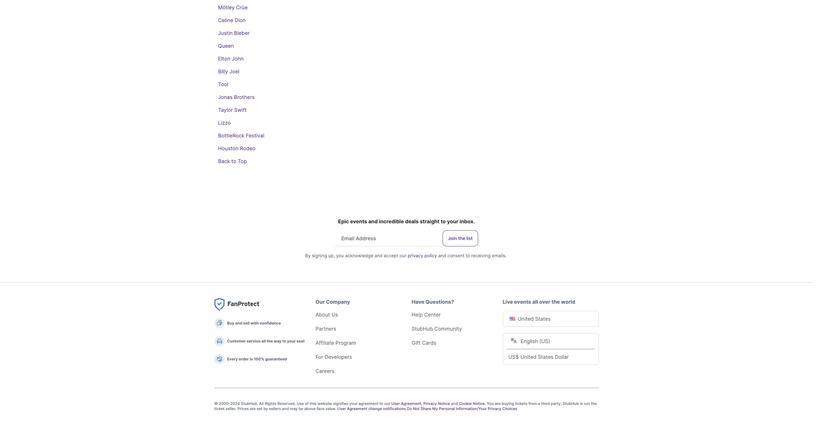 Task type: vqa. For each thing, say whether or not it's contained in the screenshot.
better
no



Task type: locate. For each thing, give the bounding box(es) containing it.
personal
[[439, 407, 455, 412]]

1 vertical spatial privacy
[[488, 407, 502, 412]]

join the list
[[448, 236, 473, 241]]

0 horizontal spatial agreement
[[347, 407, 368, 412]]

queen link
[[218, 43, 234, 49]]

to
[[232, 158, 237, 165], [441, 218, 446, 225], [466, 253, 471, 259], [283, 339, 286, 344], [380, 402, 384, 406]]

justin bieber link
[[218, 30, 250, 36]]

privacy inside 'button'
[[488, 407, 502, 412]]

consent
[[448, 253, 465, 259]]

face
[[317, 407, 325, 412]]

gift
[[412, 340, 421, 346]]

privacy down the you
[[488, 407, 502, 412]]

have
[[412, 299, 425, 305]]

us$ united states dollar
[[509, 354, 569, 361]]

is inside . you are buying tickets from a third party; stubhub is not the ticket seller. prices are set by sellers and may be above face value.
[[580, 402, 583, 406]]

is right order
[[250, 357, 253, 362]]

deals
[[406, 218, 419, 225]]

use
[[297, 402, 304, 406]]

above
[[305, 407, 316, 412]]

states down over
[[536, 316, 551, 322]]

stubhub
[[412, 326, 433, 332], [563, 402, 579, 406]]

0 vertical spatial events
[[350, 218, 367, 225]]

your left the inbox.
[[447, 218, 459, 225]]

joel
[[230, 68, 240, 75]]

0 vertical spatial united
[[518, 316, 534, 322]]

are
[[495, 402, 501, 406], [250, 407, 256, 412]]

2 horizontal spatial your
[[447, 218, 459, 225]]

(us)
[[540, 338, 551, 345]]

swift
[[235, 107, 247, 113]]

set
[[257, 407, 263, 412]]

0 vertical spatial user
[[392, 402, 400, 406]]

0 vertical spatial all
[[533, 299, 539, 305]]

1 vertical spatial all
[[262, 339, 266, 344]]

all
[[533, 299, 539, 305], [262, 339, 266, 344]]

0 horizontal spatial user
[[338, 407, 346, 412]]

0 vertical spatial is
[[250, 357, 253, 362]]

privacy
[[424, 402, 437, 406], [488, 407, 502, 412]]

acknowledge
[[345, 253, 374, 259]]

1 horizontal spatial events
[[515, 299, 532, 305]]

notice
[[438, 402, 450, 406], [473, 402, 485, 406]]

for developers link
[[316, 354, 352, 361]]

rodeo
[[240, 145, 256, 152]]

0 horizontal spatial is
[[250, 357, 253, 362]]

1 vertical spatial user
[[338, 407, 346, 412]]

sell
[[243, 321, 250, 326]]

be
[[299, 407, 304, 412]]

mötley crüe link
[[218, 4, 248, 11]]

your right the signifies
[[350, 402, 358, 406]]

1 vertical spatial states
[[538, 354, 554, 361]]

united down live events all over the world
[[518, 316, 534, 322]]

100%
[[254, 357, 265, 362]]

bieber
[[234, 30, 250, 36]]

states down (us)
[[538, 354, 554, 361]]

1 vertical spatial are
[[250, 407, 256, 412]]

1 vertical spatial agreement
[[347, 407, 368, 412]]

0 horizontal spatial events
[[350, 218, 367, 225]]

mötley
[[218, 4, 235, 11]]

1 horizontal spatial is
[[580, 402, 583, 406]]

our up notifications
[[385, 402, 391, 406]]

list
[[467, 236, 473, 241]]

1 vertical spatial stubhub
[[563, 402, 579, 406]]

all left over
[[533, 299, 539, 305]]

and down reserved.
[[282, 407, 289, 412]]

1 horizontal spatial user
[[392, 402, 400, 406]]

0 horizontal spatial all
[[262, 339, 266, 344]]

1 horizontal spatial notice
[[473, 402, 485, 406]]

to inside button
[[232, 158, 237, 165]]

1 horizontal spatial stubhub
[[563, 402, 579, 406]]

taylor swift
[[218, 107, 247, 113]]

jonas brothers
[[218, 94, 255, 100]]

0 vertical spatial states
[[536, 316, 551, 322]]

1 vertical spatial is
[[580, 402, 583, 406]]

0 horizontal spatial your
[[287, 339, 296, 344]]

all right 'service'
[[262, 339, 266, 344]]

for developers
[[316, 354, 352, 361]]

is left 'not'
[[580, 402, 583, 406]]

agreement
[[401, 402, 422, 406], [347, 407, 368, 412]]

1 notice from the left
[[438, 402, 450, 406]]

dollar
[[555, 354, 569, 361]]

0 horizontal spatial our
[[385, 402, 391, 406]]

privacy up share at the right bottom of the page
[[424, 402, 437, 406]]

the right 'not'
[[592, 402, 598, 406]]

2024
[[230, 402, 240, 406]]

notice up personal
[[438, 402, 450, 406]]

about us link
[[316, 312, 338, 318]]

0 horizontal spatial privacy
[[424, 402, 437, 406]]

incredible
[[379, 218, 404, 225]]

careers
[[316, 368, 335, 375]]

buy and sell with confidence
[[227, 321, 281, 326]]

to up "change"
[[380, 402, 384, 406]]

our right accept
[[400, 253, 407, 259]]

about us
[[316, 312, 338, 318]]

to left top
[[232, 158, 237, 165]]

user agreement link
[[392, 402, 422, 406]]

are right the you
[[495, 402, 501, 406]]

the
[[459, 236, 466, 241], [552, 299, 560, 305], [267, 339, 273, 344], [592, 402, 598, 406]]

every order is 100% guaranteed
[[227, 357, 287, 362]]

stubhub right party;
[[563, 402, 579, 406]]

events right live
[[515, 299, 532, 305]]

for
[[316, 354, 324, 361]]

0 vertical spatial your
[[447, 218, 459, 225]]

confidence
[[260, 321, 281, 326]]

0 horizontal spatial notice
[[438, 402, 450, 406]]

and
[[369, 218, 378, 225], [375, 253, 383, 259], [439, 253, 447, 259], [235, 321, 242, 326], [451, 402, 458, 406], [282, 407, 289, 412]]

live events all over the world
[[503, 299, 576, 305]]

fan protect gurantee image
[[214, 298, 261, 312]]

united states
[[518, 316, 551, 322]]

live
[[503, 299, 513, 305]]

bottlerock
[[218, 132, 245, 139]]

1 horizontal spatial our
[[400, 253, 407, 259]]

by signing up, you acknowledge and accept our privacy policy and consent to receiving emails.
[[306, 253, 507, 259]]

the left 'list'
[[459, 236, 466, 241]]

language_20x20 image
[[511, 338, 517, 344]]

1 horizontal spatial all
[[533, 299, 539, 305]]

every
[[227, 357, 238, 362]]

notifications
[[383, 407, 406, 412]]

events right the epic
[[350, 218, 367, 225]]

1 vertical spatial events
[[515, 299, 532, 305]]

agreement up 'do'
[[401, 402, 422, 406]]

help center
[[412, 312, 441, 318]]

guaranteed
[[265, 357, 287, 362]]

to right way
[[283, 339, 286, 344]]

agreement down © 2000-2024 stubhub. all rights reserved. use of this website signifies your agreement to our user agreement , privacy notice and cookie notice
[[347, 407, 368, 412]]

user down the signifies
[[338, 407, 346, 412]]

our
[[400, 253, 407, 259], [385, 402, 391, 406]]

1 horizontal spatial privacy
[[488, 407, 502, 412]]

choices
[[503, 407, 518, 412]]

. you are buying tickets from a third party; stubhub is not the ticket seller. prices are set by sellers and may be above face value.
[[214, 402, 598, 412]]

inbox.
[[460, 218, 475, 225]]

and left sell on the left
[[235, 321, 242, 326]]

lizzo link
[[218, 120, 231, 126]]

justin bieber
[[218, 30, 250, 36]]

do not share my personal information/your privacy choices button
[[406, 407, 518, 412]]

sellers
[[269, 407, 281, 412]]

1 vertical spatial united
[[521, 354, 537, 361]]

join
[[448, 236, 457, 241]]

united states button
[[503, 311, 599, 334]]

notice up 'information/your'
[[473, 402, 485, 406]]

are down stubhub.
[[250, 407, 256, 412]]

your left seat
[[287, 339, 296, 344]]

and left incredible
[[369, 218, 378, 225]]

crüe
[[236, 4, 248, 11]]

queen
[[218, 43, 234, 49]]

united right us$
[[521, 354, 537, 361]]

justin
[[218, 30, 233, 36]]

states
[[536, 316, 551, 322], [538, 354, 554, 361]]

user
[[392, 402, 400, 406], [338, 407, 346, 412]]

events
[[350, 218, 367, 225], [515, 299, 532, 305]]

united inside button
[[518, 316, 534, 322]]

user up notifications
[[392, 402, 400, 406]]

0 horizontal spatial stubhub
[[412, 326, 433, 332]]

company
[[326, 299, 350, 305]]

1 horizontal spatial your
[[350, 402, 358, 406]]

0 vertical spatial stubhub
[[412, 326, 433, 332]]

stubhub up gift cards
[[412, 326, 433, 332]]

the inside button
[[459, 236, 466, 241]]

a
[[539, 402, 541, 406]]

1 horizontal spatial agreement
[[401, 402, 422, 406]]

0 vertical spatial are
[[495, 402, 501, 406]]



Task type: describe. For each thing, give the bounding box(es) containing it.
information/your
[[456, 407, 487, 412]]

and left accept
[[375, 253, 383, 259]]

ticket
[[214, 407, 225, 412]]

tool
[[218, 81, 229, 88]]

privacy policy link
[[408, 253, 437, 259]]

value.
[[326, 407, 337, 412]]

houston rodeo
[[218, 145, 256, 152]]

english
[[521, 338, 539, 345]]

all for over
[[533, 299, 539, 305]]

privacy notice link
[[424, 402, 450, 406]]

website
[[318, 402, 332, 406]]

this
[[310, 402, 317, 406]]

elton
[[218, 56, 231, 62]]

us
[[332, 312, 338, 318]]

dion
[[235, 17, 246, 23]]

from
[[529, 402, 538, 406]]

and up do not share my personal information/your privacy choices 'button'
[[451, 402, 458, 406]]

stubhub.
[[241, 402, 258, 406]]

by
[[306, 253, 311, 259]]

over
[[540, 299, 551, 305]]

elton john link
[[218, 56, 244, 62]]

back to top button
[[218, 158, 247, 165]]

customer
[[227, 339, 246, 344]]

houston
[[218, 145, 239, 152]]

share
[[421, 407, 432, 412]]

emails.
[[492, 253, 507, 259]]

program
[[336, 340, 356, 346]]

tool link
[[218, 81, 229, 88]]

Email Address email field
[[337, 231, 440, 246]]

© 2000-2024 stubhub. all rights reserved. use of this website signifies your agreement to our user agreement , privacy notice and cookie notice
[[214, 402, 485, 406]]

all for the
[[262, 339, 266, 344]]

rights
[[265, 402, 277, 406]]

customer service all the way to your seat
[[227, 339, 305, 344]]

back
[[218, 158, 230, 165]]

prices
[[238, 407, 249, 412]]

0 vertical spatial our
[[400, 253, 407, 259]]

all
[[259, 402, 264, 406]]

the right over
[[552, 299, 560, 305]]

of
[[305, 402, 309, 406]]

lizzo
[[218, 120, 231, 126]]

brothers
[[234, 94, 255, 100]]

not
[[413, 407, 420, 412]]

to right consent
[[466, 253, 471, 259]]

to right straight
[[441, 218, 446, 225]]

not
[[585, 402, 591, 406]]

0 vertical spatial privacy
[[424, 402, 437, 406]]

©
[[214, 402, 218, 406]]

with
[[251, 321, 259, 326]]

partners
[[316, 326, 337, 332]]

affiliate program link
[[316, 340, 356, 346]]

top
[[238, 158, 247, 165]]

do
[[407, 407, 412, 412]]

about
[[316, 312, 330, 318]]

jonas brothers link
[[218, 94, 255, 100]]

events for all
[[515, 299, 532, 305]]

order
[[239, 357, 249, 362]]

1 vertical spatial your
[[287, 339, 296, 344]]

cards
[[422, 340, 437, 346]]

and right policy
[[439, 253, 447, 259]]

and inside . you are buying tickets from a third party; stubhub is not the ticket seller. prices are set by sellers and may be above face value.
[[282, 407, 289, 412]]

gift cards link
[[412, 340, 437, 346]]

seller.
[[226, 407, 237, 412]]

change
[[369, 407, 382, 412]]

1 vertical spatial our
[[385, 402, 391, 406]]

0 vertical spatial agreement
[[401, 402, 422, 406]]

the inside . you are buying tickets from a third party; stubhub is not the ticket seller. prices are set by sellers and may be above face value.
[[592, 402, 598, 406]]

affiliate program
[[316, 340, 356, 346]]

receiving
[[472, 253, 491, 259]]

may
[[290, 407, 298, 412]]

states inside button
[[536, 316, 551, 322]]

stubhub inside . you are buying tickets from a third party; stubhub is not the ticket seller. prices are set by sellers and may be above face value.
[[563, 402, 579, 406]]

english (us)
[[521, 338, 551, 345]]

,
[[422, 402, 423, 406]]

you
[[337, 253, 344, 259]]

accept
[[384, 253, 399, 259]]

0 horizontal spatial are
[[250, 407, 256, 412]]

taylor
[[218, 107, 233, 113]]

service
[[247, 339, 261, 344]]

join the list button
[[443, 231, 479, 247]]

2 notice from the left
[[473, 402, 485, 406]]

the left way
[[267, 339, 273, 344]]

signifies
[[333, 402, 349, 406]]

bottlerock festival
[[218, 132, 265, 139]]

have questions?
[[412, 299, 455, 305]]

world
[[562, 299, 576, 305]]

2000-
[[219, 402, 230, 406]]

policy
[[425, 253, 437, 259]]

1 horizontal spatial are
[[495, 402, 501, 406]]

events for and
[[350, 218, 367, 225]]

our
[[316, 299, 325, 305]]

billy joel link
[[218, 68, 240, 75]]

2 vertical spatial your
[[350, 402, 358, 406]]

stubhub community link
[[412, 326, 462, 332]]

party;
[[551, 402, 562, 406]]

celine dion
[[218, 17, 246, 23]]

user agreement change notifications
[[338, 407, 406, 412]]

by
[[264, 407, 268, 412]]

buy
[[227, 321, 234, 326]]



